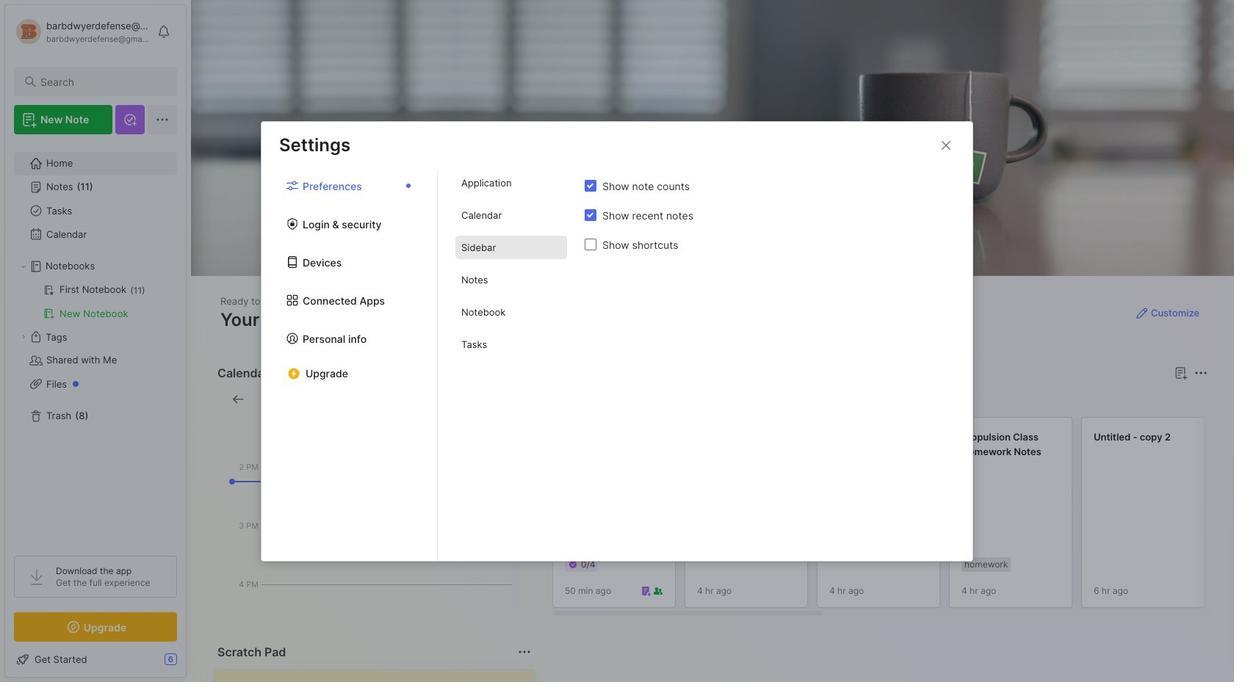 Task type: vqa. For each thing, say whether or not it's contained in the screenshot.
Single
no



Task type: describe. For each thing, give the bounding box(es) containing it.
1 tab list from the left
[[262, 171, 438, 561]]

none search field inside main element
[[40, 73, 164, 90]]

main element
[[0, 0, 191, 682]]

2 tab list from the left
[[438, 171, 585, 561]]



Task type: locate. For each thing, give the bounding box(es) containing it.
tree
[[5, 143, 186, 543]]

expand notebooks image
[[19, 262, 28, 271]]

None checkbox
[[585, 180, 597, 192]]

Start writing… text field
[[227, 671, 534, 682]]

group
[[14, 278, 176, 325]]

close image
[[937, 136, 955, 154]]

None search field
[[40, 73, 164, 90]]

row group
[[553, 417, 1234, 617]]

Search text field
[[40, 75, 164, 89]]

tab
[[455, 171, 567, 195], [455, 203, 567, 227], [455, 236, 567, 259], [455, 268, 567, 292], [455, 300, 567, 324], [455, 333, 567, 356], [556, 391, 599, 408]]

None checkbox
[[585, 209, 597, 221], [585, 239, 597, 250], [585, 209, 597, 221], [585, 239, 597, 250]]

expand tags image
[[19, 333, 28, 342]]

group inside main element
[[14, 278, 176, 325]]

tree inside main element
[[5, 143, 186, 543]]

tab list
[[262, 171, 438, 561], [438, 171, 585, 561]]



